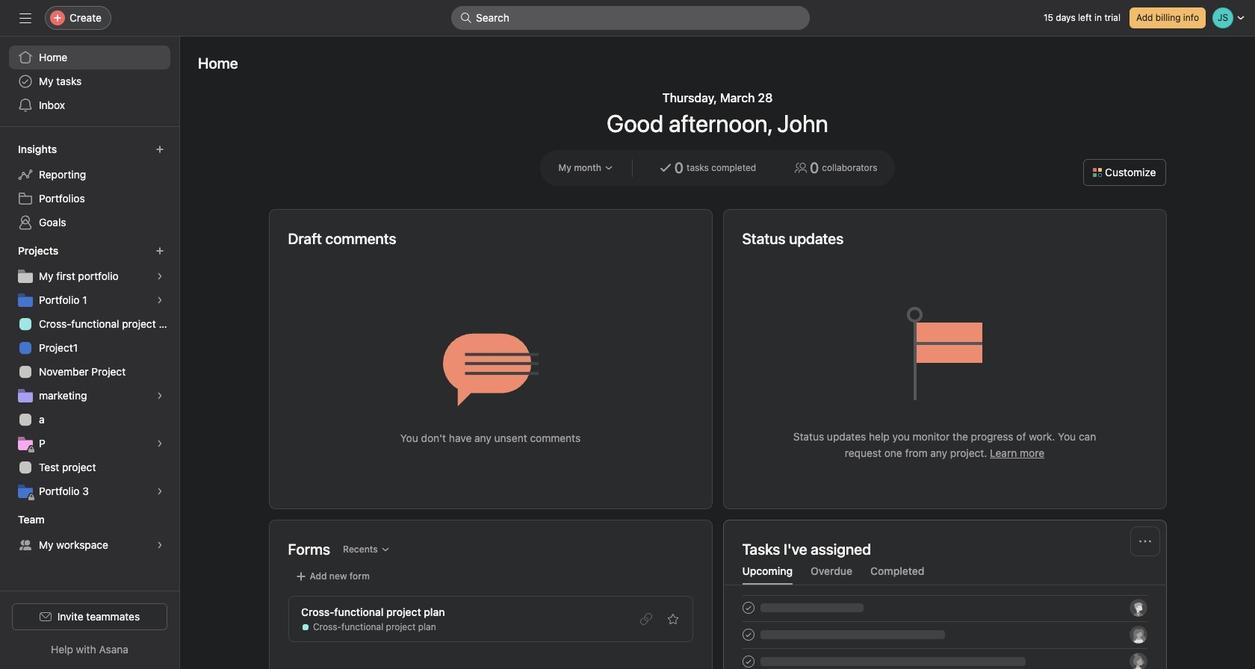 Task type: locate. For each thing, give the bounding box(es) containing it.
see details, portfolio 1 image
[[155, 296, 164, 305]]

teams element
[[0, 507, 179, 561]]

global element
[[0, 37, 179, 126]]

see details, my workspace image
[[155, 541, 164, 550]]

see details, portfolio 3 image
[[155, 487, 164, 496]]

copy form link image
[[640, 614, 652, 626]]

prominent image
[[460, 12, 472, 24]]

list box
[[451, 6, 810, 30]]

add to favorites image
[[667, 614, 679, 626]]

insights element
[[0, 136, 179, 238]]

hide sidebar image
[[19, 12, 31, 24]]



Task type: describe. For each thing, give the bounding box(es) containing it.
new project or portfolio image
[[155, 247, 164, 256]]

see details, marketing image
[[155, 392, 164, 401]]

new insights image
[[155, 145, 164, 154]]

projects element
[[0, 238, 179, 507]]

see details, p image
[[155, 440, 164, 448]]

see details, my first portfolio image
[[155, 272, 164, 281]]



Task type: vqa. For each thing, say whether or not it's contained in the screenshot.
New project or portfolio 'image'
yes



